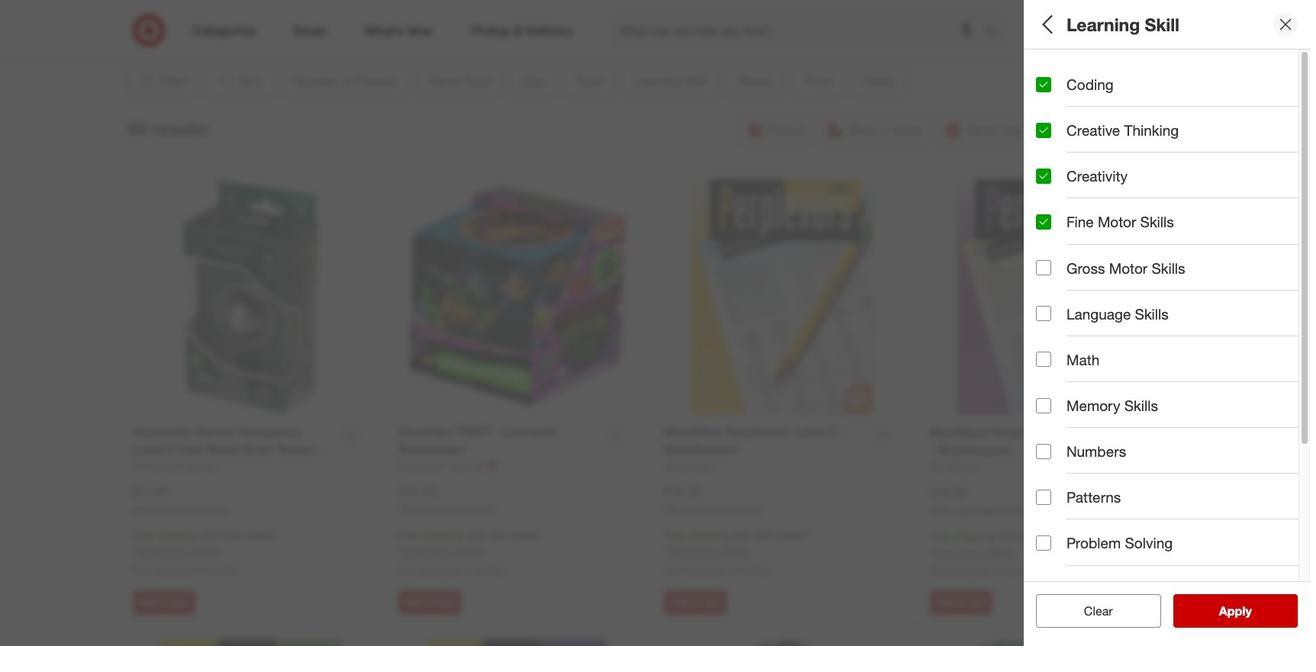 Task type: vqa. For each thing, say whether or not it's contained in the screenshot.
Motor to the top
yes



Task type: locate. For each thing, give the bounding box(es) containing it.
language skills
[[1067, 305, 1169, 323]]

coding;
[[1036, 294, 1074, 307]]

apply button
[[1174, 595, 1298, 629]]

creative down coding
[[1067, 122, 1121, 139]]

learning skill coding; creative thinking; creativity; fine motor skills
[[1036, 274, 1296, 307]]

0 horizontal spatial type
[[1036, 220, 1069, 238]]

0 vertical spatial games;
[[1074, 133, 1111, 146]]

1 vertical spatial learning
[[1036, 274, 1097, 291]]

2 right 1;
[[1048, 80, 1054, 93]]

learning for learning skill coding; creative thinking; creativity; fine motor skills
[[1036, 274, 1097, 291]]

problem
[[1067, 535, 1121, 553]]

0 horizontal spatial $16.95
[[664, 484, 701, 499]]

free shipping with $35 orders* * exclusions apply. not available in stores
[[133, 530, 278, 577], [399, 530, 544, 577], [664, 530, 810, 577], [930, 530, 1076, 578]]

learning up sponsored
[[1067, 13, 1140, 35]]

1 horizontal spatial 2
[[1158, 16, 1163, 25]]

0 vertical spatial learning
[[1067, 13, 1140, 35]]

skill inside learning skill coding; creative thinking; creativity; fine motor skills
[[1101, 274, 1130, 291]]

brand button
[[1036, 317, 1299, 370]]

fine inside learning skill coding; creative thinking; creativity; fine motor skills
[[1217, 294, 1237, 307]]

results for see results
[[1229, 604, 1268, 619]]

0 horizontal spatial skill
[[1101, 274, 1130, 291]]

learning
[[1067, 13, 1140, 35], [1036, 274, 1097, 291]]

$16.95 when purchased online
[[664, 484, 762, 516], [930, 485, 1027, 517]]

free
[[133, 530, 154, 543], [399, 530, 420, 543], [664, 530, 686, 543], [930, 530, 951, 543]]

$14.87
[[133, 484, 169, 499]]

skill
[[1145, 13, 1180, 35], [1101, 274, 1130, 291]]

skill for learning skill
[[1145, 13, 1180, 35]]

clear inside button
[[1077, 604, 1106, 619]]

exclusions
[[137, 545, 188, 558], [402, 545, 454, 558], [668, 545, 719, 558], [934, 546, 985, 559]]

1 vertical spatial fine
[[1217, 294, 1237, 307]]

game type classic games; creative games
[[1036, 114, 1191, 146]]

Language Skills checkbox
[[1036, 306, 1052, 322]]

2 inside the 2 "link"
[[1158, 16, 1163, 25]]

motor for fine
[[1098, 213, 1137, 231]]

adult
[[1064, 187, 1089, 200]]

number of players 1; 2
[[1036, 60, 1164, 93]]

clear inside button
[[1084, 604, 1113, 619]]

learning up coding;
[[1036, 274, 1097, 291]]

purchased
[[159, 504, 203, 516], [425, 504, 469, 516], [691, 504, 734, 516], [957, 505, 1000, 517]]

0 vertical spatial 2
[[1158, 16, 1163, 25]]

Gross Motor Skills checkbox
[[1036, 261, 1052, 276]]

0 horizontal spatial 2
[[1048, 80, 1054, 93]]

*
[[133, 545, 137, 558], [399, 545, 402, 558], [664, 545, 668, 558], [930, 546, 934, 559]]

board
[[1036, 240, 1065, 253]]

1 horizontal spatial type
[[1081, 114, 1114, 131]]

$25.99
[[399, 484, 435, 499]]

0 vertical spatial type
[[1081, 114, 1114, 131]]

clear all button
[[1036, 595, 1161, 629]]

Numbers checkbox
[[1036, 444, 1052, 460]]

1 horizontal spatial fine
[[1217, 294, 1237, 307]]

fine right creativity;
[[1217, 294, 1237, 307]]

all
[[1109, 604, 1121, 619]]

skill inside dialog
[[1145, 13, 1180, 35]]

solving
[[1125, 535, 1173, 553]]

skill up players
[[1145, 13, 1180, 35]]

clear all
[[1077, 604, 1121, 619]]

games; up creativity
[[1074, 133, 1111, 146]]

$25.99 when purchased online
[[399, 484, 496, 516]]

problem solving
[[1067, 535, 1173, 553]]

Patterns checkbox
[[1036, 490, 1052, 505]]

0 vertical spatial results
[[152, 117, 208, 139]]

0 vertical spatial fine
[[1067, 213, 1094, 231]]

1 clear from the left
[[1077, 604, 1106, 619]]

type down coding
[[1081, 114, 1114, 131]]

0 horizontal spatial $16.95 when purchased online
[[664, 484, 762, 516]]

learning inside dialog
[[1067, 13, 1140, 35]]

online inside $14.87 when purchased online
[[205, 504, 230, 516]]

reading
[[1067, 581, 1121, 598]]

motor down brainteasers
[[1110, 259, 1148, 277]]

Coding checkbox
[[1036, 77, 1052, 92]]

all filters
[[1036, 13, 1110, 35]]

0 vertical spatial skill
[[1145, 13, 1180, 35]]

results for 99 results
[[152, 117, 208, 139]]

motor
[[1098, 213, 1137, 231], [1110, 259, 1148, 277], [1240, 294, 1268, 307]]

Creativity checkbox
[[1036, 169, 1052, 184]]

when
[[133, 504, 157, 516], [399, 504, 422, 516], [664, 504, 688, 516], [930, 505, 954, 517]]

not
[[133, 564, 150, 577], [399, 564, 416, 577], [664, 564, 682, 577], [930, 565, 947, 578]]

games
[[1157, 133, 1191, 146]]

2 vertical spatial motor
[[1240, 294, 1268, 307]]

results right 99
[[152, 117, 208, 139]]

players
[[1113, 60, 1164, 78]]

game
[[1036, 114, 1077, 131]]

deals button
[[1036, 424, 1299, 477]]

motor up brainteasers
[[1098, 213, 1137, 231]]

language
[[1067, 305, 1131, 323]]

creative down gross
[[1077, 294, 1117, 307]]

skill up thinking;
[[1101, 274, 1130, 291]]

1 vertical spatial results
[[1229, 604, 1268, 619]]

games;
[[1074, 133, 1111, 146], [1068, 240, 1106, 253]]

1 horizontal spatial $16.95
[[930, 485, 967, 500]]

in
[[197, 564, 206, 577], [463, 564, 472, 577], [729, 564, 737, 577], [995, 565, 1003, 578]]

price button
[[1036, 370, 1299, 424]]

0 vertical spatial motor
[[1098, 213, 1137, 231]]

$16.95
[[664, 484, 701, 499], [930, 485, 967, 500]]

orders*
[[244, 530, 278, 543], [510, 530, 544, 543], [775, 530, 810, 543], [1041, 530, 1076, 543]]

$35
[[224, 530, 241, 543], [489, 530, 507, 543], [755, 530, 772, 543], [1021, 530, 1038, 543]]

motor right creativity;
[[1240, 294, 1268, 307]]

gross motor skills
[[1067, 259, 1186, 277]]

0 horizontal spatial fine
[[1067, 213, 1094, 231]]

1 vertical spatial games;
[[1068, 240, 1106, 253]]

creativity
[[1067, 167, 1128, 185]]

type inside game type classic games; creative games
[[1081, 114, 1114, 131]]

0 horizontal spatial results
[[152, 117, 208, 139]]

1 vertical spatial 2
[[1048, 80, 1054, 93]]

2 up players
[[1158, 16, 1163, 25]]

guest rating
[[1036, 493, 1126, 511]]

type up board
[[1036, 220, 1069, 238]]

apply.
[[191, 545, 219, 558], [457, 545, 485, 558], [722, 545, 751, 558], [988, 546, 1017, 559]]

see results button
[[1174, 595, 1298, 629]]

of
[[1096, 60, 1109, 78]]

2
[[1158, 16, 1163, 25], [1048, 80, 1054, 93]]

creative thinking
[[1067, 122, 1179, 139]]

fine
[[1067, 213, 1094, 231], [1217, 294, 1237, 307]]

results inside see results button
[[1229, 604, 1268, 619]]

motor inside learning skill coding; creative thinking; creativity; fine motor skills
[[1240, 294, 1268, 307]]

1 horizontal spatial results
[[1229, 604, 1268, 619]]

type board games; brainteasers
[[1036, 220, 1169, 253]]

results
[[152, 117, 208, 139], [1229, 604, 1268, 619]]

creative inside learning skill coding; creative thinking; creativity; fine motor skills
[[1077, 294, 1117, 307]]

creative
[[1067, 122, 1121, 139], [1114, 133, 1154, 146], [1077, 294, 1117, 307]]

type
[[1081, 114, 1114, 131], [1036, 220, 1069, 238]]

clear
[[1077, 604, 1106, 619], [1084, 604, 1113, 619]]

exclusions apply. button
[[137, 545, 219, 560], [402, 545, 485, 560], [668, 545, 751, 560], [934, 545, 1017, 561]]

1 vertical spatial type
[[1036, 220, 1069, 238]]

results right see
[[1229, 604, 1268, 619]]

filters
[[1062, 13, 1110, 35]]

games; up gross
[[1068, 240, 1106, 253]]

1 vertical spatial motor
[[1110, 259, 1148, 277]]

see results
[[1204, 604, 1268, 619]]

available
[[153, 564, 194, 577], [419, 564, 460, 577], [685, 564, 726, 577], [950, 565, 992, 578]]

learning skill
[[1067, 13, 1180, 35]]

creative left games
[[1114, 133, 1154, 146]]

1 horizontal spatial skill
[[1145, 13, 1180, 35]]

stores
[[209, 564, 238, 577], [475, 564, 504, 577], [740, 564, 770, 577], [1006, 565, 1036, 578]]

brainteasers
[[1109, 240, 1169, 253]]

classic
[[1036, 133, 1071, 146]]

skills
[[1141, 213, 1174, 231], [1152, 259, 1186, 277], [1271, 294, 1296, 307], [1135, 305, 1169, 323], [1125, 397, 1159, 415]]

fine down adult
[[1067, 213, 1094, 231]]

gross
[[1067, 259, 1106, 277]]

learning inside learning skill coding; creative thinking; creativity; fine motor skills
[[1036, 274, 1097, 291]]

1 vertical spatial skill
[[1101, 274, 1130, 291]]

with
[[201, 530, 221, 543], [467, 530, 486, 543], [732, 530, 752, 543], [998, 530, 1018, 543]]

memory skills
[[1067, 397, 1159, 415]]

online
[[205, 504, 230, 516], [471, 504, 496, 516], [737, 504, 762, 516], [1003, 505, 1027, 517]]

2 clear from the left
[[1084, 604, 1113, 619]]

shipping
[[157, 530, 198, 543], [423, 530, 464, 543], [689, 530, 729, 543], [954, 530, 995, 543]]

deals
[[1036, 440, 1075, 457]]



Task type: describe. For each thing, give the bounding box(es) containing it.
Fine Motor Skills checkbox
[[1036, 215, 1052, 230]]

coding
[[1067, 76, 1114, 93]]

brand
[[1036, 333, 1078, 350]]

games; inside type board games; brainteasers
[[1068, 240, 1106, 253]]

kids;
[[1036, 187, 1061, 200]]

99 results
[[127, 117, 208, 139]]

thinking;
[[1120, 294, 1163, 307]]

Math checkbox
[[1036, 352, 1052, 368]]

memory
[[1067, 397, 1121, 415]]

sold
[[1036, 547, 1067, 564]]

skills inside learning skill coding; creative thinking; creativity; fine motor skills
[[1271, 294, 1296, 307]]

99
[[127, 117, 147, 139]]

price
[[1036, 386, 1072, 404]]

creative inside game type classic games; creative games
[[1114, 133, 1154, 146]]

skill for learning skill coding; creative thinking; creativity; fine motor skills
[[1101, 274, 1130, 291]]

clear for clear
[[1084, 604, 1113, 619]]

creative inside learning skill dialog
[[1067, 122, 1121, 139]]

sponsored
[[1063, 37, 1108, 48]]

all
[[1036, 13, 1058, 35]]

$14.87 when purchased online
[[133, 484, 230, 516]]

clear for clear all
[[1077, 604, 1106, 619]]

What can we help you find? suggestions appear below search field
[[611, 14, 988, 47]]

fine motor skills
[[1067, 213, 1174, 231]]

age kids; adult
[[1036, 167, 1089, 200]]

when inside $25.99 when purchased online
[[399, 504, 422, 516]]

learning skill dialog
[[1024, 0, 1311, 647]]

when inside $14.87 when purchased online
[[133, 504, 157, 516]]

1;
[[1036, 80, 1045, 93]]

clear button
[[1036, 595, 1161, 629]]

patterns
[[1067, 489, 1121, 507]]

games; inside game type classic games; creative games
[[1074, 133, 1111, 146]]

online inside $25.99 when purchased online
[[471, 504, 496, 516]]

rating
[[1081, 493, 1126, 511]]

purchased inside $14.87 when purchased online
[[159, 504, 203, 516]]

advertisement region
[[191, 0, 1108, 36]]

search button
[[978, 14, 1014, 50]]

thinking
[[1125, 122, 1179, 139]]

Memory Skills checkbox
[[1036, 398, 1052, 414]]

2 link
[[1135, 14, 1169, 47]]

number
[[1036, 60, 1092, 78]]

creativity;
[[1166, 294, 1214, 307]]

Creative Thinking checkbox
[[1036, 123, 1052, 138]]

Problem Solving checkbox
[[1036, 536, 1052, 551]]

search
[[978, 24, 1014, 39]]

type inside type board games; brainteasers
[[1036, 220, 1069, 238]]

purchased inside $25.99 when purchased online
[[425, 504, 469, 516]]

motor for gross
[[1110, 259, 1148, 277]]

all filters dialog
[[1024, 0, 1311, 647]]

by
[[1071, 547, 1087, 564]]

math
[[1067, 351, 1100, 369]]

sold by
[[1036, 547, 1087, 564]]

sold by button
[[1036, 531, 1299, 584]]

age
[[1036, 167, 1063, 185]]

numbers
[[1067, 443, 1127, 461]]

guest
[[1036, 493, 1077, 511]]

fine inside learning skill dialog
[[1067, 213, 1094, 231]]

learning for learning skill
[[1067, 13, 1140, 35]]

2 inside number of players 1; 2
[[1048, 80, 1054, 93]]

guest rating button
[[1036, 477, 1299, 531]]

see
[[1204, 604, 1225, 619]]

1 horizontal spatial $16.95 when purchased online
[[930, 485, 1027, 517]]

apply
[[1220, 604, 1252, 619]]



